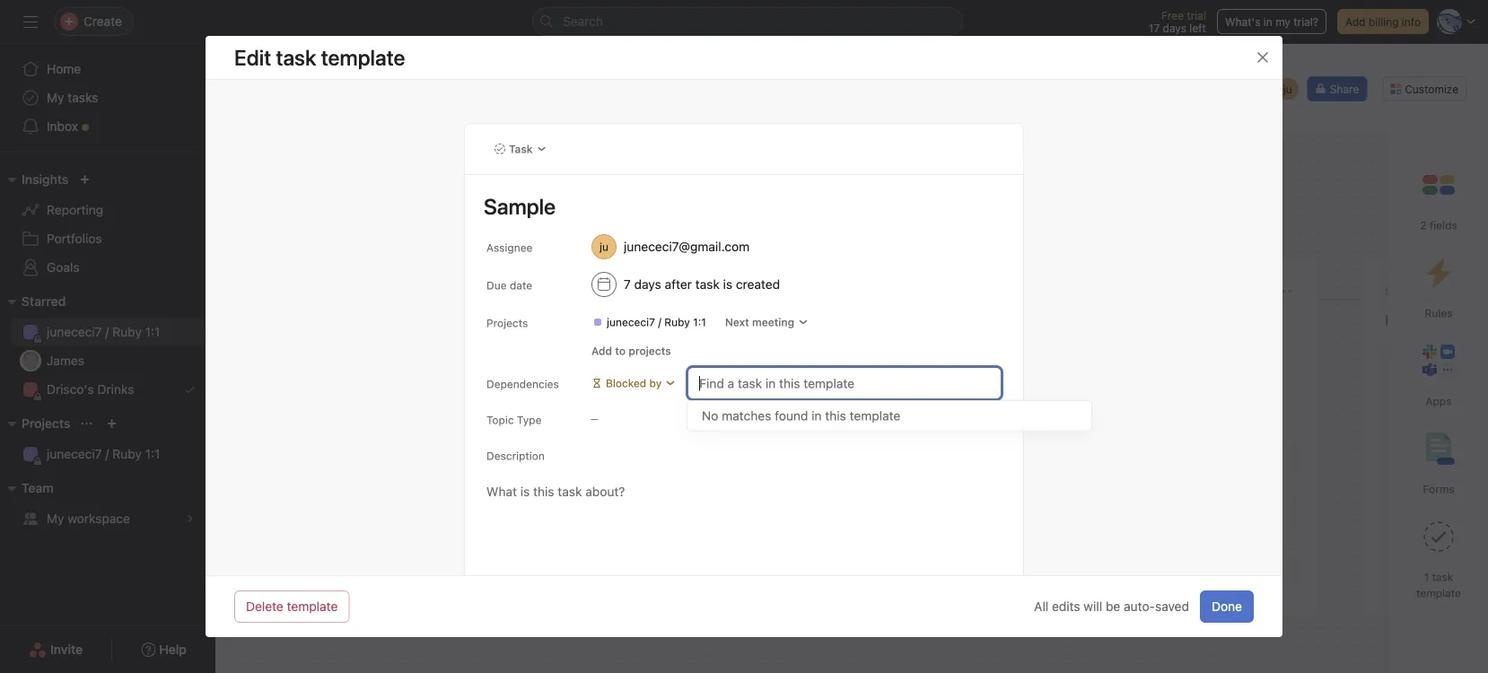 Task type: describe. For each thing, give the bounding box(es) containing it.
insights
[[22, 172, 69, 187]]

next inside button
[[1019, 311, 1050, 328]]

move
[[1086, 396, 1114, 409]]

be
[[1106, 599, 1120, 614]]

/ for second "junececi7 / ruby 1:1" link from the bottom of the page
[[105, 324, 109, 339]]

in inside start building your workflow in two minutes automate your team's process and keep work flowing.
[[377, 360, 398, 394]]

add for add to projects
[[591, 345, 612, 357]]

drisco's drinks link
[[11, 375, 205, 404]]

junececi7 up add to projects button on the bottom of the page
[[607, 316, 655, 328]]

calendar
[[561, 113, 614, 127]]

add to projects button
[[583, 338, 679, 363]]

saved
[[1155, 599, 1189, 614]]

starred
[[22, 294, 66, 309]]

inbox
[[47, 119, 78, 134]]

timeline
[[475, 113, 525, 127]]

what
[[1197, 396, 1222, 409]]

ja
[[25, 355, 36, 367]]

my for my tasks
[[47, 90, 64, 105]]

home
[[47, 61, 81, 76]]

add for add billing info
[[1345, 15, 1365, 28]]

being
[[790, 280, 835, 302]]

after
[[665, 277, 692, 292]]

task for task
[[509, 143, 533, 155]]

fyis
[[1385, 311, 1414, 328]]

this project?
[[742, 306, 841, 327]]

next meeting button
[[717, 310, 817, 335]]

task button
[[486, 136, 555, 162]]

in inside what's in my trial? "button"
[[1263, 15, 1272, 28]]

insights element
[[0, 163, 215, 285]]

automatically?
[[1064, 412, 1139, 425]]

created
[[736, 277, 780, 292]]

team
[[22, 481, 54, 495]]

goals link
[[11, 253, 205, 282]]

share button
[[1307, 76, 1367, 101]]

Find a task in this template text field
[[688, 367, 1002, 399]]

james
[[47, 353, 84, 368]]

insights button
[[0, 169, 69, 190]]

process
[[409, 403, 462, 420]]

messages link
[[850, 110, 924, 130]]

my tasks
[[47, 90, 98, 105]]

fyis button
[[1385, 304, 1488, 336]]

next meeting button
[[1019, 304, 1297, 336]]

0 horizontal spatial your
[[327, 403, 356, 420]]

junececi7@gmail.com button
[[583, 231, 779, 263]]

apps
[[1426, 395, 1452, 407]]

to inside button
[[615, 345, 626, 357]]

projects element
[[0, 407, 215, 472]]

workspace
[[68, 511, 130, 526]]

search list box
[[532, 7, 963, 36]]

section for fyis
[[1385, 285, 1424, 298]]

rules
[[1425, 307, 1453, 320]]

reporting link
[[11, 196, 205, 224]]

all edits will be auto-saved
[[1034, 599, 1189, 614]]

1:1 down how
[[693, 316, 706, 328]]

1
[[1424, 571, 1429, 583]]

keep
[[494, 403, 527, 420]]

1:1 for second "junececi7 / ruby 1:1" link from the bottom of the page
[[145, 324, 160, 339]]

description
[[486, 450, 545, 462]]

section for next meeting
[[1019, 285, 1058, 298]]

will
[[1084, 599, 1102, 614]]

junececi7 / ruby 1:1 up projects at the left of the page
[[607, 316, 706, 328]]

days inside free trial 17 days left
[[1163, 22, 1186, 34]]

are
[[713, 280, 739, 302]]

task for task templates
[[652, 411, 676, 423]]

due date
[[486, 279, 532, 292]]

add billing info
[[1345, 15, 1421, 28]]

close image
[[1256, 50, 1270, 65]]

workflow
[[650, 113, 706, 127]]

trial
[[1187, 9, 1206, 22]]

assignee
[[486, 241, 533, 254]]

ruby inside the starred element
[[112, 324, 142, 339]]

files link
[[945, 110, 987, 130]]

portfolios
[[47, 231, 102, 246]]

edits
[[1052, 599, 1080, 614]]

edit task template
[[234, 45, 405, 70]]

1 horizontal spatial projects
[[486, 317, 528, 329]]

team button
[[0, 477, 54, 499]]

7
[[624, 277, 631, 292]]

task inside dropdown button
[[695, 277, 720, 292]]

2 fields
[[1420, 219, 1457, 232]]

days inside dropdown button
[[634, 277, 661, 292]]

/ for "junececi7 / ruby 1:1" link in projects element
[[105, 446, 109, 461]]

due
[[486, 279, 507, 292]]

add to projects
[[591, 345, 671, 357]]

delete template
[[246, 599, 338, 614]]

0 vertical spatial your
[[429, 324, 483, 359]]

manually
[[689, 357, 741, 372]]

timeline link
[[460, 110, 525, 130]]

projects
[[629, 345, 671, 357]]

search button
[[532, 7, 963, 36]]

1:1 for "junececi7 / ruby 1:1" link in projects element
[[145, 446, 160, 461]]

teams element
[[0, 472, 215, 537]]

left
[[1189, 22, 1206, 34]]

start
[[258, 324, 318, 359]]

blocked by
[[606, 377, 662, 390]]

free trial 17 days left
[[1149, 9, 1206, 34]]

junececi7 / ruby 1:1 for "junececi7 / ruby 1:1" link in projects element
[[47, 446, 160, 461]]

share
[[1330, 83, 1359, 95]]

7 days after task is created button
[[583, 268, 810, 301]]

by
[[649, 377, 662, 390]]

blocked
[[606, 377, 646, 390]]



Task type: vqa. For each thing, say whether or not it's contained in the screenshot.
bottommost 'Task'
yes



Task type: locate. For each thing, give the bounding box(es) containing it.
/ up drisco's drinks link
[[105, 324, 109, 339]]

tasks inside global element
[[68, 90, 98, 105]]

2 horizontal spatial tasks
[[1055, 396, 1083, 409]]

junececi7 / ruby 1:1 up 'teams' element
[[47, 446, 160, 461]]

done button
[[1200, 591, 1254, 623]]

1 horizontal spatial in
[[1263, 15, 1272, 28]]

projects down drisco's
[[22, 416, 70, 431]]

junececi7 inside projects element
[[47, 446, 102, 461]]

0 vertical spatial my
[[47, 90, 64, 105]]

junececi7 / ruby 1:1 up james
[[47, 324, 160, 339]]

1:1 inside projects element
[[145, 446, 160, 461]]

next up when
[[1019, 311, 1050, 328]]

free
[[1161, 9, 1184, 22]]

1:1 up 'teams' element
[[145, 446, 160, 461]]

global element
[[0, 44, 215, 152]]

0 horizontal spatial to
[[615, 345, 626, 357]]

1 vertical spatial to
[[615, 345, 626, 357]]

to right added
[[895, 280, 911, 302]]

tasks for when tasks move to this section, what should happen automatically?
[[1055, 396, 1083, 409]]

junececi7@gmail.com
[[624, 239, 750, 254]]

what's in my trial?
[[1225, 15, 1318, 28]]

junececi7 / ruby 1:1 link up james
[[11, 318, 205, 346]]

0 vertical spatial to
[[895, 280, 911, 302]]

workflow
[[258, 360, 370, 394]]

my inside global element
[[47, 90, 64, 105]]

1 vertical spatial in
[[377, 360, 398, 394]]

1 vertical spatial task
[[1432, 571, 1453, 583]]

meeting up move
[[1053, 311, 1108, 328]]

0 horizontal spatial task
[[509, 143, 533, 155]]

ju left share button on the right top of page
[[1283, 83, 1292, 95]]

drisco's
[[47, 382, 94, 397]]

0 horizontal spatial tasks
[[68, 90, 98, 105]]

/ up 'teams' element
[[105, 446, 109, 461]]

delete template button
[[234, 591, 349, 623]]

next meeting inside next meeting dropdown button
[[725, 316, 794, 328]]

Template Name text field
[[476, 186, 1002, 227]]

next meeting up when
[[1019, 311, 1108, 328]]

tasks inside how are tasks being added to this project?
[[743, 280, 786, 302]]

days right 7
[[634, 277, 661, 292]]

0 vertical spatial tasks
[[68, 90, 98, 105]]

task templates
[[652, 411, 731, 423]]

junececi7 / ruby 1:1 inside the starred element
[[47, 324, 160, 339]]

in left my
[[1263, 15, 1272, 28]]

projects button
[[0, 413, 70, 434]]

auto-
[[1124, 599, 1155, 614]]

how
[[672, 280, 709, 302]]

0 horizontal spatial ju
[[255, 68, 266, 85]]

0 horizontal spatial in
[[377, 360, 398, 394]]

and
[[466, 403, 491, 420]]

meeting inside next meeting dropdown button
[[752, 316, 794, 328]]

0 horizontal spatial add
[[591, 345, 612, 357]]

2 vertical spatial tasks
[[1055, 396, 1083, 409]]

1:1 up drisco's drinks link
[[145, 324, 160, 339]]

team's
[[360, 403, 405, 420]]

meeting inside next meeting button
[[1053, 311, 1108, 328]]

dashboard link
[[749, 110, 828, 130]]

1 vertical spatial projects
[[22, 416, 70, 431]]

add left billing
[[1345, 15, 1365, 28]]

tasks inside when tasks move to this section, what should happen automatically?
[[1055, 396, 1083, 409]]

type
[[517, 414, 542, 426]]

template inside button
[[287, 599, 338, 614]]

0 vertical spatial task
[[509, 143, 533, 155]]

0 vertical spatial task
[[695, 277, 720, 292]]

1 horizontal spatial next
[[1019, 311, 1050, 328]]

to inside when tasks move to this section, what should happen automatically?
[[1116, 396, 1127, 409]]

to inside how are tasks being added to this project?
[[895, 280, 911, 302]]

dependencies
[[486, 378, 559, 390]]

junececi7 inside the starred element
[[47, 324, 102, 339]]

2 section from the left
[[1385, 285, 1424, 298]]

sample button
[[652, 433, 931, 474]]

tasks down home
[[68, 90, 98, 105]]

starred element
[[0, 285, 215, 407]]

section
[[1019, 285, 1058, 298], [1385, 285, 1424, 298]]

date
[[510, 279, 532, 292]]

what's
[[1225, 15, 1260, 28]]

template right delete
[[287, 599, 338, 614]]

2 horizontal spatial to
[[1116, 396, 1127, 409]]

should
[[1225, 396, 1260, 409]]

1 horizontal spatial meeting
[[1053, 311, 1108, 328]]

task down by
[[652, 411, 676, 423]]

task inside button
[[509, 143, 533, 155]]

next meeting down created
[[725, 316, 794, 328]]

invite button
[[17, 634, 94, 666]]

ra down close icon
[[1263, 83, 1277, 95]]

building
[[325, 324, 423, 359]]

to left projects at the left of the page
[[615, 345, 626, 357]]

tasks left move
[[1055, 396, 1083, 409]]

1 vertical spatial tasks
[[743, 280, 786, 302]]

1 horizontal spatial ju
[[1283, 83, 1292, 95]]

1 vertical spatial days
[[634, 277, 661, 292]]

0 horizontal spatial next
[[725, 316, 749, 328]]

— button
[[583, 407, 691, 432]]

next down are
[[725, 316, 749, 328]]

junececi7 down projects dropdown button
[[47, 446, 102, 461]]

junececi7 / ruby 1:1 for second "junececi7 / ruby 1:1" link from the bottom of the page
[[47, 324, 160, 339]]

junececi7 / ruby 1:1 link inside projects element
[[11, 440, 205, 468]]

1 vertical spatial your
[[327, 403, 356, 420]]

my for my workspace
[[47, 511, 64, 526]]

/ up projects at the left of the page
[[658, 316, 661, 328]]

to
[[895, 280, 911, 302], [615, 345, 626, 357], [1116, 396, 1127, 409]]

2
[[1420, 219, 1427, 232]]

0 horizontal spatial ra
[[291, 68, 309, 85]]

1 my from the top
[[47, 90, 64, 105]]

templates
[[679, 411, 731, 423]]

next inside dropdown button
[[725, 316, 749, 328]]

0 horizontal spatial next meeting
[[725, 316, 794, 328]]

ruby inside projects element
[[112, 446, 142, 461]]

1 horizontal spatial section
[[1385, 285, 1424, 298]]

my down team
[[47, 511, 64, 526]]

1 vertical spatial junececi7 / ruby 1:1 link
[[11, 440, 205, 468]]

0 horizontal spatial template
[[287, 599, 338, 614]]

meeting down created
[[752, 316, 794, 328]]

1 horizontal spatial task
[[1432, 571, 1453, 583]]

ruby down how
[[664, 316, 690, 328]]

task right '1'
[[1432, 571, 1453, 583]]

days
[[1163, 22, 1186, 34], [634, 277, 661, 292]]

junececi7 / ruby 1:1 inside projects element
[[47, 446, 160, 461]]

add up blocked
[[591, 345, 612, 357]]

tasks up next meeting dropdown button
[[743, 280, 786, 302]]

my inside 'teams' element
[[47, 511, 64, 526]]

17
[[1149, 22, 1160, 34]]

1 horizontal spatial task
[[652, 411, 676, 423]]

template down '1'
[[1416, 587, 1461, 600]]

1 section from the left
[[1019, 285, 1058, 298]]

1 horizontal spatial your
[[429, 324, 483, 359]]

0 vertical spatial add
[[1345, 15, 1365, 28]]

template
[[1416, 587, 1461, 600], [287, 599, 338, 614]]

search
[[563, 14, 603, 29]]

remove from starred image
[[534, 69, 549, 83]]

0 horizontal spatial task
[[695, 277, 720, 292]]

added
[[839, 280, 890, 302]]

1 horizontal spatial to
[[895, 280, 911, 302]]

0 vertical spatial in
[[1263, 15, 1272, 28]]

sample
[[682, 446, 725, 461]]

1 horizontal spatial ra
[[1263, 83, 1277, 95]]

1 horizontal spatial template
[[1416, 587, 1461, 600]]

work flowing.
[[258, 421, 347, 438]]

1:1
[[693, 316, 706, 328], [145, 324, 160, 339], [145, 446, 160, 461]]

1 task template
[[1416, 571, 1461, 600]]

blocked by button
[[583, 371, 684, 396]]

ruby
[[664, 316, 690, 328], [112, 324, 142, 339], [112, 446, 142, 461]]

hide sidebar image
[[23, 14, 38, 29]]

/ inside the starred element
[[105, 324, 109, 339]]

1 horizontal spatial tasks
[[743, 280, 786, 302]]

my workspace
[[47, 511, 130, 526]]

reporting
[[47, 202, 103, 217]]

0 horizontal spatial days
[[634, 277, 661, 292]]

days right the 17
[[1163, 22, 1186, 34]]

2 vertical spatial to
[[1116, 396, 1127, 409]]

ruby up 'teams' element
[[112, 446, 142, 461]]

—
[[591, 414, 598, 424]]

2 junececi7 / ruby 1:1 link from the top
[[11, 440, 205, 468]]

None text field
[[334, 60, 500, 92]]

messages
[[864, 113, 924, 127]]

this
[[1130, 396, 1149, 409]]

0 horizontal spatial section
[[1019, 285, 1058, 298]]

0 vertical spatial days
[[1163, 22, 1186, 34]]

task left is
[[695, 277, 720, 292]]

2 my from the top
[[47, 511, 64, 526]]

goals
[[47, 260, 79, 275]]

0 vertical spatial junececi7 / ruby 1:1 link
[[11, 318, 205, 346]]

when tasks move to this section, what should happen automatically?
[[1022, 396, 1260, 425]]

1 horizontal spatial next meeting
[[1019, 311, 1108, 328]]

junececi7 / ruby 1:1
[[607, 316, 706, 328], [47, 324, 160, 339], [47, 446, 160, 461]]

dashboard
[[763, 113, 828, 127]]

drinks
[[97, 382, 134, 397]]

task template
[[276, 45, 405, 70]]

my up inbox
[[47, 90, 64, 105]]

1 vertical spatial my
[[47, 511, 64, 526]]

topic type
[[486, 414, 542, 426]]

junececi7 / ruby 1:1 link up 'teams' element
[[11, 440, 205, 468]]

start building your workflow in two minutes automate your team's process and keep work flowing.
[[258, 324, 555, 438]]

your
[[429, 324, 483, 359], [327, 403, 356, 420]]

1 junececi7 / ruby 1:1 link from the top
[[11, 318, 205, 346]]

1 horizontal spatial days
[[1163, 22, 1186, 34]]

what's in my trial? button
[[1217, 9, 1326, 34]]

task inside 1 task template
[[1432, 571, 1453, 583]]

ruby up drinks
[[112, 324, 142, 339]]

next meeting inside next meeting button
[[1019, 311, 1108, 328]]

is
[[723, 277, 732, 292]]

next meeting
[[1019, 311, 1108, 328], [725, 316, 794, 328]]

next
[[1019, 311, 1050, 328], [725, 316, 749, 328]]

0 horizontal spatial projects
[[22, 416, 70, 431]]

0 vertical spatial projects
[[486, 317, 528, 329]]

meeting
[[1053, 311, 1108, 328], [752, 316, 794, 328]]

add
[[1345, 15, 1365, 28], [591, 345, 612, 357]]

tasks for my tasks
[[68, 90, 98, 105]]

your left team's
[[327, 403, 356, 420]]

to left this
[[1116, 396, 1127, 409]]

ra
[[291, 68, 309, 85], [1263, 83, 1277, 95]]

your up two minutes
[[429, 324, 483, 359]]

1 vertical spatial add
[[591, 345, 612, 357]]

done
[[1212, 599, 1242, 614]]

task down timeline
[[509, 143, 533, 155]]

projects inside dropdown button
[[22, 416, 70, 431]]

my
[[47, 90, 64, 105], [47, 511, 64, 526]]

add billing info button
[[1337, 9, 1429, 34]]

how are tasks being added to this project?
[[672, 280, 911, 327]]

in up team's
[[377, 360, 398, 394]]

fields
[[1430, 219, 1457, 232]]

junececi7 up james
[[47, 324, 102, 339]]

/ inside projects element
[[105, 446, 109, 461]]

all
[[1034, 599, 1048, 614]]

0 horizontal spatial meeting
[[752, 316, 794, 328]]

/
[[658, 316, 661, 328], [105, 324, 109, 339], [105, 446, 109, 461]]

1 vertical spatial task
[[652, 411, 676, 423]]

my
[[1275, 15, 1290, 28]]

1:1 inside the starred element
[[145, 324, 160, 339]]

1 horizontal spatial add
[[1345, 15, 1365, 28]]

ra right edit
[[291, 68, 309, 85]]

ju left 'task template'
[[255, 68, 266, 85]]

workflow link
[[636, 110, 706, 130]]

drisco's drinks
[[47, 382, 134, 397]]

projects down due date
[[486, 317, 528, 329]]

my workspace link
[[11, 504, 205, 533]]



